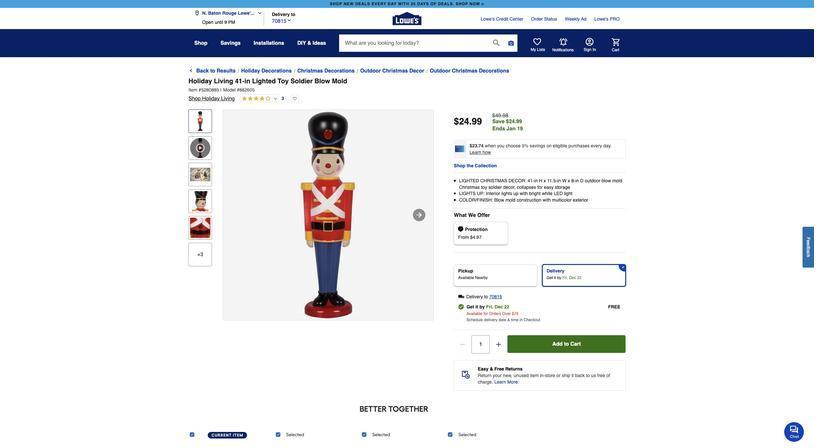 Task type: locate. For each thing, give the bounding box(es) containing it.
decor,
[[503, 185, 516, 190]]

0 vertical spatial delivery
[[272, 12, 290, 17]]

collection
[[475, 163, 497, 169]]

2 x from the left
[[568, 178, 570, 184]]

1 horizontal spatial get
[[547, 276, 553, 281]]

in right time
[[520, 318, 523, 323]]

0 horizontal spatial mold
[[506, 198, 516, 203]]

22 inside delivery get it by fri, dec 22
[[577, 276, 582, 281]]

heart outline image
[[291, 95, 299, 103]]

from
[[458, 235, 469, 240]]

cart down lowe's home improvement cart image
[[612, 48, 619, 52]]

store
[[545, 373, 555, 379]]

dec
[[569, 276, 576, 281], [495, 305, 503, 310]]

1 horizontal spatial 22
[[577, 276, 582, 281]]

1 vertical spatial by
[[480, 305, 485, 310]]

1 horizontal spatial chevron down image
[[287, 18, 292, 23]]

0 horizontal spatial chevron down image
[[255, 10, 262, 16]]

1 vertical spatial blow
[[494, 198, 504, 203]]

| left model
[[220, 87, 222, 93]]

mold down lights
[[506, 198, 516, 203]]

every
[[591, 143, 602, 149]]

results
[[217, 68, 236, 74]]

my lists
[[531, 47, 545, 52]]

pickup
[[458, 269, 473, 274]]

lowe's inside 'link'
[[595, 16, 609, 22]]

sign in
[[584, 47, 596, 52]]

returns
[[505, 367, 523, 372]]

0 vertical spatial cart
[[612, 48, 619, 52]]

rouge
[[222, 10, 237, 16]]

learn
[[470, 150, 481, 155], [494, 380, 506, 385]]

item
[[530, 373, 539, 379]]

up:
[[477, 191, 485, 196]]

christmas inside christmas decorations link
[[297, 68, 323, 74]]

option group
[[451, 263, 628, 289]]

shop left now
[[456, 2, 468, 6]]

day
[[388, 2, 397, 6]]

diy & ideas button
[[297, 37, 326, 49]]

0 horizontal spatial with
[[520, 191, 528, 196]]

outdoor for outdoor christmas decor
[[360, 68, 381, 74]]

0 horizontal spatial 22
[[504, 305, 509, 310]]

0 vertical spatial get
[[547, 276, 553, 281]]

2 vertical spatial &
[[490, 367, 493, 372]]

learn down $23.74
[[470, 150, 481, 155]]

x right h
[[544, 178, 546, 184]]

chevron down image inside n. baton rouge lowe'... button
[[255, 10, 262, 16]]

1 vertical spatial shop
[[189, 96, 201, 102]]

holiday down 5280885
[[202, 96, 220, 102]]

option group containing pickup
[[451, 263, 628, 289]]

with
[[398, 2, 409, 6]]

for up delivery
[[484, 312, 488, 316]]

for down h
[[537, 185, 543, 190]]

notifications
[[552, 48, 574, 52]]

1 vertical spatial delivery
[[547, 269, 565, 274]]

2 vertical spatial it
[[572, 373, 574, 379]]

41- inside lighted christmas decor: 41-in h x 11.5-in w x 8-in d outdoor blow mold christmas toy soldier decor, collapses for easy storage lights up: interior lights up with bright white led light color/finish: blow mold construction with multicolor exterior
[[528, 178, 534, 184]]

sign in button
[[584, 38, 596, 52]]

1 horizontal spatial by
[[557, 276, 561, 281]]

c
[[806, 253, 811, 255]]

0 horizontal spatial delivery
[[272, 12, 290, 17]]

savings
[[530, 143, 545, 149]]

holiday decorations
[[241, 68, 292, 74]]

mold
[[332, 78, 347, 85]]

0 horizontal spatial blow
[[315, 78, 330, 85]]

1 vertical spatial 22
[[504, 305, 509, 310]]

1 vertical spatial 70815 button
[[489, 293, 502, 301]]

color/finish:
[[459, 198, 493, 203]]

for inside lighted christmas decor: 41-in h x 11.5-in w x 8-in d outdoor blow mold christmas toy soldier decor, collapses for easy storage lights up: interior lights up with bright white led light color/finish: blow mold construction with multicolor exterior
[[537, 185, 543, 190]]

decorations down search 'image'
[[479, 68, 509, 74]]

1 horizontal spatial selected
[[372, 433, 390, 438]]

white
[[542, 191, 553, 196]]

$
[[454, 116, 459, 127]]

1 vertical spatial chevron down image
[[287, 18, 292, 23]]

0 horizontal spatial 41-
[[235, 78, 245, 85]]

0 horizontal spatial selected
[[286, 433, 304, 438]]

current
[[212, 434, 232, 438]]

0 horizontal spatial 70815
[[272, 18, 287, 24]]

living up model
[[214, 78, 233, 85]]

in inside get it by fri, dec 22 available for orders over $79 schedule delivery date & time in checkout
[[520, 318, 523, 323]]

center
[[510, 16, 523, 22]]

by inside delivery get it by fri, dec 22
[[557, 276, 561, 281]]

0 horizontal spatial shop
[[330, 2, 342, 6]]

delivery inside delivery get it by fri, dec 22
[[547, 269, 565, 274]]

0 vertical spatial |
[[220, 87, 222, 93]]

decorations for christmas decorations
[[324, 68, 355, 74]]

now
[[470, 2, 480, 6]]

search image
[[493, 39, 500, 46]]

on
[[547, 143, 552, 149]]

0 vertical spatial 22
[[577, 276, 582, 281]]

1 vertical spatial get
[[467, 305, 474, 310]]

2 outdoor from the left
[[430, 68, 451, 74]]

decorations up mold
[[324, 68, 355, 74]]

christmas inside "outdoor christmas decorations" link
[[452, 68, 478, 74]]

1 horizontal spatial for
[[537, 185, 543, 190]]

1 horizontal spatial &
[[490, 367, 493, 372]]

+3 button
[[189, 243, 212, 267]]

fri, inside delivery get it by fri, dec 22
[[562, 276, 568, 281]]

0 vertical spatial dec
[[569, 276, 576, 281]]

with down collapses
[[520, 191, 528, 196]]

truck filled image
[[459, 294, 465, 300]]

holiday living  #882605 - thumbnail image
[[190, 111, 210, 132]]

0 horizontal spatial get
[[467, 305, 474, 310]]

0 horizontal spatial x
[[544, 178, 546, 184]]

2 # from the left
[[237, 87, 239, 93]]

us
[[591, 373, 596, 379]]

& inside easy & free returns return your new, unused item in-store or ship it back to us free of charge.
[[490, 367, 493, 372]]

easy
[[544, 185, 554, 190]]

christmas
[[480, 178, 507, 184]]

0 horizontal spatial learn
[[470, 150, 481, 155]]

1 selected from the left
[[286, 433, 304, 438]]

$ 24 . 99
[[454, 116, 482, 127]]

until
[[215, 20, 223, 25]]

&
[[307, 40, 311, 46], [507, 318, 510, 323], [490, 367, 493, 372]]

0 vertical spatial it
[[554, 276, 556, 281]]

0 vertical spatial holiday
[[241, 68, 260, 74]]

1 vertical spatial 41-
[[528, 178, 534, 184]]

in up 882605
[[245, 78, 250, 85]]

chevron down image down delivery to
[[287, 18, 292, 23]]

holiday inside the holiday living 41-in lighted toy soldier blow mold item # 5280885 | model # 882605
[[189, 78, 212, 85]]

0 vertical spatial available
[[458, 276, 474, 281]]

savings
[[221, 40, 241, 46]]

protection plan filled image
[[458, 227, 464, 232]]

1 horizontal spatial blow
[[494, 198, 504, 203]]

shop for shop holiday living
[[189, 96, 201, 102]]

available down pickup
[[458, 276, 474, 281]]

chevron left image
[[189, 68, 194, 73]]

0 horizontal spatial fri,
[[486, 305, 493, 310]]

0 vertical spatial mold
[[612, 178, 622, 184]]

41- up collapses
[[528, 178, 534, 184]]

1 horizontal spatial it
[[554, 276, 556, 281]]

in
[[245, 78, 250, 85], [534, 178, 538, 184], [557, 178, 561, 184], [576, 178, 579, 184], [520, 318, 523, 323]]

0 vertical spatial blow
[[315, 78, 330, 85]]

70815 down delivery to
[[272, 18, 287, 24]]

shop for shop
[[194, 40, 207, 46]]

decorations up toy
[[262, 68, 292, 74]]

0 horizontal spatial dec
[[495, 305, 503, 310]]

# right item
[[199, 87, 201, 93]]

1 vertical spatial for
[[484, 312, 488, 316]]

holiday living  #882605 - thumbnail3 image
[[190, 191, 210, 212]]

1 lowe's from the left
[[481, 16, 495, 22]]

blow
[[602, 178, 611, 184]]

add
[[552, 342, 563, 348]]

item
[[189, 87, 197, 93]]

2 selected from the left
[[372, 433, 390, 438]]

with down 'white' on the top
[[543, 198, 551, 203]]

2 horizontal spatial it
[[572, 373, 574, 379]]

in inside the holiday living 41-in lighted toy soldier blow mold item # 5280885 | model # 882605
[[245, 78, 250, 85]]

1 vertical spatial &
[[507, 318, 510, 323]]

22
[[577, 276, 582, 281], [504, 305, 509, 310]]

0 vertical spatial for
[[537, 185, 543, 190]]

70815 up orders
[[489, 295, 502, 300]]

pm
[[228, 20, 235, 25]]

1 horizontal spatial with
[[543, 198, 551, 203]]

delivery for delivery to
[[272, 12, 290, 17]]

lighted christmas decor: 41-in h x 11.5-in w x 8-in d outdoor blow mold christmas toy soldier decor, collapses for easy storage lights up: interior lights up with bright white led light color/finish: blow mold construction with multicolor exterior
[[459, 178, 622, 203]]

1 vertical spatial 70815
[[489, 295, 502, 300]]

1 horizontal spatial 70815 button
[[489, 293, 502, 301]]

3
[[282, 96, 284, 101]]

& left time
[[507, 318, 510, 323]]

shop
[[330, 2, 342, 6], [456, 2, 468, 6]]

0 vertical spatial fri,
[[562, 276, 568, 281]]

3 selected from the left
[[459, 433, 477, 438]]

to inside button
[[564, 342, 569, 348]]

0 horizontal spatial for
[[484, 312, 488, 316]]

1 horizontal spatial 70815
[[489, 295, 502, 300]]

e up "d"
[[806, 240, 811, 243]]

delivery for delivery to 70815
[[466, 295, 483, 300]]

available inside get it by fri, dec 22 available for orders over $79 schedule delivery date & time in checkout
[[467, 312, 483, 316]]

living down model
[[221, 96, 235, 102]]

2 horizontal spatial selected
[[459, 433, 477, 438]]

nearby
[[475, 276, 488, 281]]

deals
[[355, 2, 370, 6]]

x left 8-
[[568, 178, 570, 184]]

shop the collection
[[454, 163, 497, 169]]

0 vertical spatial chevron down image
[[255, 10, 262, 16]]

blow down christmas decorations
[[315, 78, 330, 85]]

my
[[531, 47, 536, 52]]

1 vertical spatial fri,
[[486, 305, 493, 310]]

lowe's pro link
[[595, 16, 620, 22]]

41- inside the holiday living 41-in lighted toy soldier blow mold item # 5280885 | model # 882605
[[235, 78, 245, 85]]

holiday for decorations
[[241, 68, 260, 74]]

1 horizontal spatial mold
[[612, 178, 622, 184]]

0 horizontal spatial outdoor
[[360, 68, 381, 74]]

2 lowe's from the left
[[595, 16, 609, 22]]

lowe's home improvement cart image
[[612, 38, 620, 46]]

schedule
[[467, 318, 483, 323]]

chevron down image
[[255, 10, 262, 16], [287, 18, 292, 23]]

0 vertical spatial 41-
[[235, 78, 245, 85]]

22 inside get it by fri, dec 22 available for orders over $79 schedule delivery date & time in checkout
[[504, 305, 509, 310]]

holiday living  #882605 - thumbnail4 image
[[190, 218, 210, 238]]

weekly
[[565, 16, 580, 22]]

70815 button up "installations"
[[272, 17, 292, 25]]

| right 99
[[486, 116, 489, 127]]

0 horizontal spatial lowe's
[[481, 16, 495, 22]]

cart right add
[[571, 342, 581, 348]]

0 vertical spatial &
[[307, 40, 311, 46]]

1 horizontal spatial learn
[[494, 380, 506, 385]]

to for back to results
[[210, 68, 215, 74]]

chevron down image left delivery to
[[255, 10, 262, 16]]

0 horizontal spatial decorations
[[262, 68, 292, 74]]

learn down your
[[494, 380, 506, 385]]

shop inside shop the collection link
[[454, 163, 465, 169]]

shop left 'new'
[[330, 2, 342, 6]]

None search field
[[339, 34, 518, 57]]

holiday down back
[[189, 78, 212, 85]]

1 horizontal spatial delivery
[[466, 295, 483, 300]]

1 vertical spatial cart
[[571, 342, 581, 348]]

lowe's left pro
[[595, 16, 609, 22]]

to
[[291, 12, 295, 17], [210, 68, 215, 74], [484, 295, 488, 300], [564, 342, 569, 348], [586, 373, 590, 379]]

# right model
[[237, 87, 239, 93]]

0 vertical spatial shop
[[194, 40, 207, 46]]

what we offer
[[454, 213, 490, 219]]

1 horizontal spatial x
[[568, 178, 570, 184]]

0 horizontal spatial |
[[220, 87, 222, 93]]

it inside easy & free returns return your new, unused item in-store or ship it back to us free of charge.
[[572, 373, 574, 379]]

1 vertical spatial |
[[486, 116, 489, 127]]

return
[[478, 373, 492, 379]]

& left free
[[490, 367, 493, 372]]

shop down item
[[189, 96, 201, 102]]

better together heading
[[189, 405, 600, 415]]

2 decorations from the left
[[324, 68, 355, 74]]

lowe's left credit
[[481, 16, 495, 22]]

1 vertical spatial living
[[221, 96, 235, 102]]

2 horizontal spatial delivery
[[547, 269, 565, 274]]

plus image
[[496, 342, 502, 348]]

1 horizontal spatial decorations
[[324, 68, 355, 74]]

& for ideas
[[307, 40, 311, 46]]

interior
[[486, 191, 500, 196]]

1 decorations from the left
[[262, 68, 292, 74]]

minus image
[[460, 342, 466, 348]]

weekly ad link
[[565, 16, 587, 22]]

back to results
[[196, 68, 236, 74]]

shop holiday living
[[189, 96, 235, 102]]

1 horizontal spatial fri,
[[562, 276, 568, 281]]

& inside the diy & ideas button
[[307, 40, 311, 46]]

0 horizontal spatial it
[[476, 305, 478, 310]]

1 horizontal spatial shop
[[456, 2, 468, 6]]

of
[[607, 373, 610, 379]]

0 vertical spatial 70815 button
[[272, 17, 292, 25]]

0 horizontal spatial by
[[480, 305, 485, 310]]

41-
[[235, 78, 245, 85], [528, 178, 534, 184]]

better
[[360, 405, 387, 414]]

construction
[[517, 198, 542, 203]]

available up schedule on the bottom right
[[467, 312, 483, 316]]

up
[[514, 191, 519, 196]]

2 horizontal spatial &
[[507, 318, 510, 323]]

e up b
[[806, 243, 811, 245]]

holiday living  #882605 - thumbnail2 image
[[190, 165, 210, 185]]

protection
[[465, 227, 488, 232]]

get it by fri, dec 22 available for orders over $79 schedule delivery date & time in checkout
[[467, 305, 540, 323]]

mold right "blow"
[[612, 178, 622, 184]]

holiday up lighted
[[241, 68, 260, 74]]

& right diy
[[307, 40, 311, 46]]

Stepper number input field with increment and decrement buttons number field
[[472, 336, 490, 354]]

1 vertical spatial available
[[467, 312, 483, 316]]

0 vertical spatial learn
[[470, 150, 481, 155]]

1 vertical spatial holiday
[[189, 78, 212, 85]]

outdoor for outdoor christmas decorations
[[430, 68, 451, 74]]

shop left the
[[454, 163, 465, 169]]

70815 button up orders
[[489, 293, 502, 301]]

1 outdoor from the left
[[360, 68, 381, 74]]

to for delivery to
[[291, 12, 295, 17]]

1 horizontal spatial 41-
[[528, 178, 534, 184]]

of
[[431, 2, 437, 6]]

0 vertical spatial by
[[557, 276, 561, 281]]

1 vertical spatial it
[[476, 305, 478, 310]]

shop down open
[[194, 40, 207, 46]]

blow inside lighted christmas decor: 41-in h x 11.5-in w x 8-in d outdoor blow mold christmas toy soldier decor, collapses for easy storage lights up: interior lights up with bright white led light color/finish: blow mold construction with multicolor exterior
[[494, 198, 504, 203]]

n. baton rouge lowe'...
[[202, 10, 255, 16]]

2 vertical spatial delivery
[[466, 295, 483, 300]]

for inside get it by fri, dec 22 available for orders over $79 schedule delivery date & time in checkout
[[484, 312, 488, 316]]

outdoor christmas decor link
[[360, 67, 424, 75]]

blow down interior
[[494, 198, 504, 203]]

2 horizontal spatial decorations
[[479, 68, 509, 74]]

1 vertical spatial dec
[[495, 305, 503, 310]]

0 vertical spatial living
[[214, 78, 233, 85]]

41- up 882605
[[235, 78, 245, 85]]

1 vertical spatial learn
[[494, 380, 506, 385]]

1 vertical spatial with
[[543, 198, 551, 203]]

1 horizontal spatial dec
[[569, 276, 576, 281]]



Task type: vqa. For each thing, say whether or not it's contained in the screenshot.
22 within Delivery Get it by Fri, Dec 22
yes



Task type: describe. For each thing, give the bounding box(es) containing it.
99
[[472, 116, 482, 127]]

dec inside delivery get it by fri, dec 22
[[569, 276, 576, 281]]

0 vertical spatial 70815
[[272, 18, 287, 24]]

f e e d b a c k button
[[803, 227, 814, 268]]

back to results link
[[189, 67, 236, 75]]

1 # from the left
[[199, 87, 201, 93]]

lowe's home improvement lists image
[[533, 38, 541, 46]]

in left d
[[576, 178, 579, 184]]

Search Query text field
[[340, 35, 488, 52]]

easy & free returns return your new, unused item in-store or ship it back to us free of charge.
[[478, 367, 610, 385]]

lowe's home improvement logo image
[[393, 4, 422, 33]]

3.7 stars image
[[240, 96, 271, 102]]

lowe's for lowe's pro
[[595, 16, 609, 22]]

to for delivery to 70815
[[484, 295, 488, 300]]

save
[[492, 119, 505, 125]]

24
[[459, 116, 469, 127]]

1 e from the top
[[806, 240, 811, 243]]

delivery to 70815
[[466, 295, 502, 300]]

blow inside the holiday living 41-in lighted toy soldier blow mold item # 5280885 | model # 882605
[[315, 78, 330, 85]]

delivery
[[484, 318, 498, 323]]

1 horizontal spatial cart
[[612, 48, 619, 52]]

dec inside get it by fri, dec 22 available for orders over $79 schedule delivery date & time in checkout
[[495, 305, 503, 310]]

storage
[[555, 185, 570, 190]]

in left h
[[534, 178, 538, 184]]

camera image
[[508, 40, 515, 46]]

it inside delivery get it by fri, dec 22
[[554, 276, 556, 281]]

ship
[[562, 373, 570, 379]]

add to cart button
[[508, 336, 626, 354]]

lowe's pro
[[595, 16, 620, 22]]

learn inside $23.74 when you choose 5% savings on eligible purchases every day. learn how
[[470, 150, 481, 155]]

d
[[580, 178, 584, 184]]

offer
[[478, 213, 490, 219]]

0 horizontal spatial cart
[[571, 342, 581, 348]]

in
[[593, 47, 596, 52]]

& inside get it by fri, dec 22 available for orders over $79 schedule delivery date & time in checkout
[[507, 318, 510, 323]]

lighted
[[459, 178, 479, 184]]

lowe's credit center
[[481, 16, 523, 22]]

3 decorations from the left
[[479, 68, 509, 74]]

diy
[[297, 40, 306, 46]]

shop the collection link
[[454, 162, 497, 170]]

lowe's home improvement account image
[[586, 38, 594, 46]]

| inside the holiday living 41-in lighted toy soldier blow mold item # 5280885 | model # 882605
[[220, 87, 222, 93]]

credit
[[496, 16, 508, 22]]

0 horizontal spatial 70815 button
[[272, 17, 292, 25]]

+3
[[197, 252, 203, 258]]

christmas inside 'outdoor christmas decor' link
[[382, 68, 408, 74]]

1 x from the left
[[544, 178, 546, 184]]

1 horizontal spatial |
[[486, 116, 489, 127]]

shop button
[[194, 37, 207, 49]]

order status
[[531, 16, 557, 22]]

available inside the pickup available nearby
[[458, 276, 474, 281]]

chat invite button image
[[784, 423, 804, 442]]

shop new deals every day with 25 days of deals. shop now >
[[330, 2, 484, 6]]

your
[[493, 373, 502, 379]]

8-
[[571, 178, 576, 184]]

model
[[223, 87, 236, 93]]

outdoor
[[585, 178, 601, 184]]

lowe's home improvement notification center image
[[560, 38, 567, 46]]

in-
[[540, 373, 545, 379]]

better together
[[360, 405, 428, 414]]

2 shop from the left
[[456, 2, 468, 6]]

free
[[494, 367, 504, 372]]

outdoor christmas decorations link
[[430, 67, 509, 75]]

it inside get it by fri, dec 22 available for orders over $79 schedule delivery date & time in checkout
[[476, 305, 478, 310]]

free
[[608, 305, 621, 310]]

weekly ad
[[565, 16, 587, 22]]

by inside get it by fri, dec 22 available for orders over $79 schedule delivery date & time in checkout
[[480, 305, 485, 310]]

back
[[575, 373, 585, 379]]

save $24.99 ends jan 19
[[492, 119, 523, 132]]

order status link
[[531, 16, 557, 22]]

to inside easy & free returns return your new, unused item in-store or ship it back to us free of charge.
[[586, 373, 590, 379]]

$23.74
[[470, 143, 484, 149]]

holiday for living
[[189, 78, 212, 85]]

led
[[554, 191, 563, 196]]

holiday living  #882605 image
[[223, 110, 434, 321]]

the
[[467, 163, 474, 169]]

0 vertical spatial with
[[520, 191, 528, 196]]

when
[[485, 143, 496, 149]]

delivery to
[[272, 12, 295, 17]]

day.
[[603, 143, 612, 149]]

time
[[511, 318, 519, 323]]

n. baton rouge lowe'... button
[[194, 7, 265, 20]]

& for free
[[490, 367, 493, 372]]

lights
[[502, 191, 512, 196]]

diy & ideas
[[297, 40, 326, 46]]

check circle filled image
[[459, 304, 464, 310]]

living inside the holiday living 41-in lighted toy soldier blow mold item # 5280885 | model # 882605
[[214, 78, 233, 85]]

decor:
[[509, 178, 526, 184]]

to for add to cart
[[564, 342, 569, 348]]

installations button
[[254, 37, 284, 49]]

arrow right image
[[415, 211, 423, 219]]

2 vertical spatial holiday
[[202, 96, 220, 102]]

ideas
[[313, 40, 326, 46]]

w
[[562, 178, 567, 184]]

you
[[497, 143, 505, 149]]

pro
[[610, 16, 620, 22]]

ad
[[581, 16, 587, 22]]

savings button
[[221, 37, 241, 49]]

1 shop from the left
[[330, 2, 342, 6]]

christmas inside lighted christmas decor: 41-in h x 11.5-in w x 8-in d outdoor blow mold christmas toy soldier decor, collapses for easy storage lights up: interior lights up with bright white led light color/finish: blow mold construction with multicolor exterior
[[459, 185, 480, 190]]

open until 9 pm
[[202, 20, 235, 25]]

new
[[344, 2, 354, 6]]

purchases
[[569, 143, 590, 149]]

days
[[417, 2, 429, 6]]

delivery for delivery get it by fri, dec 22
[[547, 269, 565, 274]]

fri, inside get it by fri, dec 22 available for orders over $79 schedule delivery date & time in checkout
[[486, 305, 493, 310]]

get inside get it by fri, dec 22 available for orders over $79 schedule delivery date & time in checkout
[[467, 305, 474, 310]]

toy
[[481, 185, 487, 190]]

location image
[[194, 10, 200, 16]]

learn more link
[[494, 379, 518, 386]]

in left w
[[557, 178, 561, 184]]

outdoor christmas decorations
[[430, 68, 509, 74]]

lowe's for lowe's credit center
[[481, 16, 495, 22]]

shop for shop the collection
[[454, 163, 465, 169]]

date
[[499, 318, 506, 323]]

19
[[517, 126, 523, 132]]

lowe'...
[[238, 10, 255, 16]]

checkout
[[524, 318, 540, 323]]

or
[[557, 373, 561, 379]]

learn inside learn more link
[[494, 380, 506, 385]]

current item
[[212, 434, 243, 438]]

ends
[[492, 126, 505, 132]]

11.5-
[[547, 178, 557, 184]]

christmas decorations
[[297, 68, 355, 74]]

light
[[564, 191, 573, 196]]

$24.99
[[506, 119, 522, 125]]

decorations for holiday decorations
[[262, 68, 292, 74]]

installations
[[254, 40, 284, 46]]

1 vertical spatial mold
[[506, 198, 516, 203]]

bright
[[529, 191, 541, 196]]

get inside delivery get it by fri, dec 22
[[547, 276, 553, 281]]

protection from $4.97
[[458, 227, 488, 240]]

what
[[454, 213, 467, 219]]

item number 5 2 8 0 8 8 5 and model number 8 8 2 6 0 5 element
[[189, 87, 626, 93]]

2 e from the top
[[806, 243, 811, 245]]



